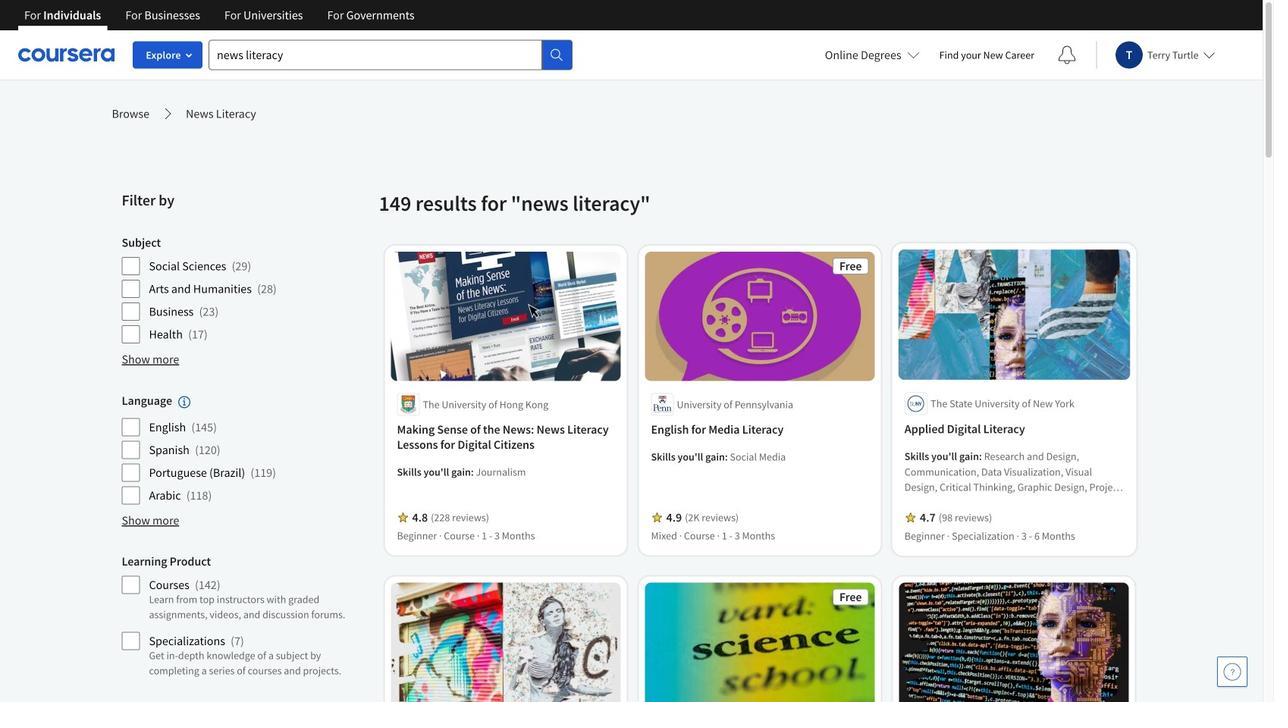 Task type: describe. For each thing, give the bounding box(es) containing it.
1 group from the top
[[122, 235, 370, 345]]

2 group from the top
[[122, 393, 370, 506]]

coursera image
[[18, 43, 115, 67]]

What do you want to learn? text field
[[209, 40, 543, 70]]

information about this filter group image
[[178, 396, 190, 408]]

banner navigation
[[12, 0, 427, 42]]



Task type: vqa. For each thing, say whether or not it's contained in the screenshot.
What do you want to learn? text field
yes



Task type: locate. For each thing, give the bounding box(es) containing it.
help center image
[[1224, 663, 1242, 681]]

2 vertical spatial group
[[122, 554, 370, 685]]

0 vertical spatial group
[[122, 235, 370, 345]]

group
[[122, 235, 370, 345], [122, 393, 370, 506], [122, 554, 370, 685]]

None search field
[[209, 40, 573, 70]]

3 group from the top
[[122, 554, 370, 685]]

1 vertical spatial group
[[122, 393, 370, 506]]



